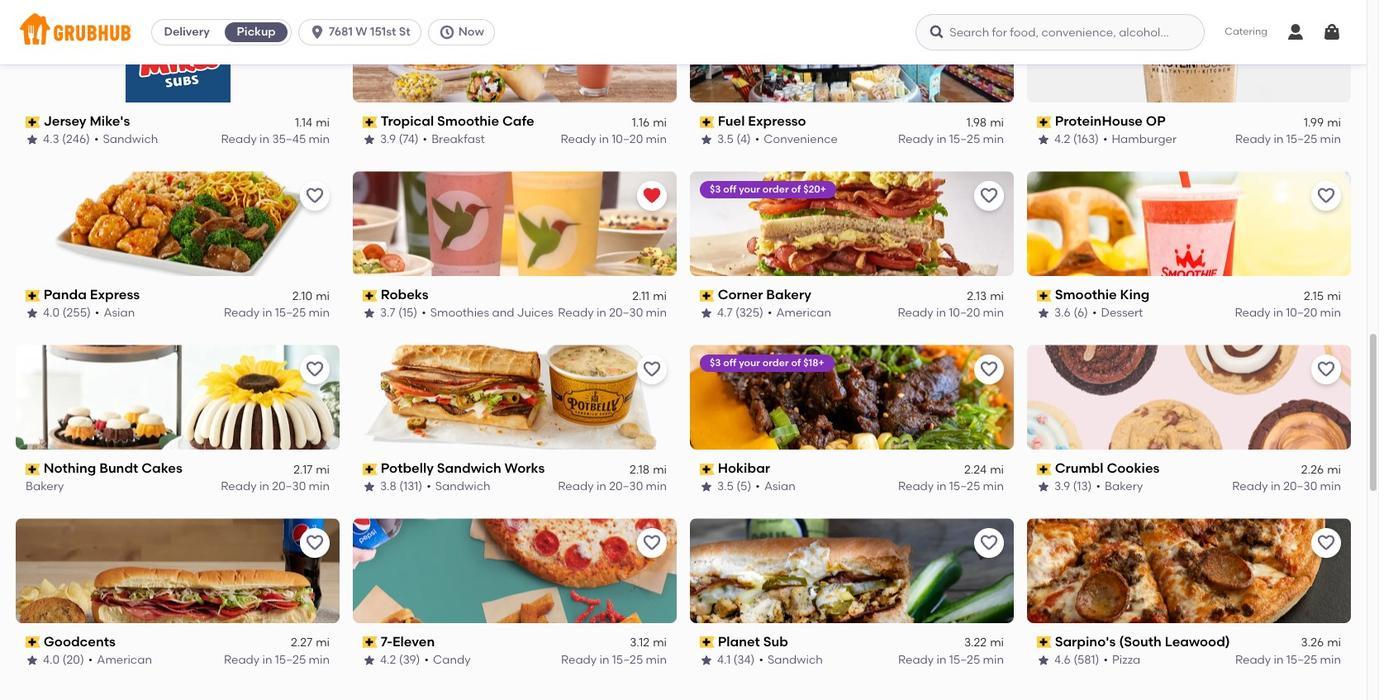 Task type: vqa. For each thing, say whether or not it's contained in the screenshot.


Task type: describe. For each thing, give the bounding box(es) containing it.
3.5 (5)
[[717, 479, 752, 493]]

subscription pass image for panda express
[[26, 290, 40, 301]]

ready in 35–45 min
[[221, 132, 330, 146]]

3.12 mi
[[630, 636, 667, 650]]

2.24
[[965, 462, 987, 477]]

2.15
[[1304, 289, 1324, 303]]

ready in 10–20 min for smoothie king
[[1235, 306, 1342, 320]]

4.2 for 7-
[[380, 653, 396, 667]]

4.6
[[1055, 653, 1071, 667]]

3.7 (15)
[[380, 306, 418, 320]]

• for tropical smoothie cafe
[[423, 132, 427, 146]]

now
[[459, 25, 484, 39]]

robeks logo image
[[353, 171, 677, 276]]

15–25 for planet sub
[[950, 653, 981, 667]]

4.0 for panda express
[[43, 306, 60, 320]]

3.22 mi
[[965, 636, 1004, 650]]

sarpino's (south leawood) logo image
[[1027, 518, 1351, 623]]

smoothie king logo image
[[1027, 171, 1351, 276]]

in for planet sub
[[937, 653, 947, 667]]

save this restaurant button for bundt
[[300, 355, 330, 385]]

planet sub logo image
[[690, 518, 1014, 623]]

2.27 mi
[[291, 636, 330, 650]]

mi for panda express
[[316, 289, 330, 303]]

ready in 15–25 min for 7-eleven
[[561, 653, 667, 667]]

leawood)
[[1165, 634, 1231, 650]]

ready in 15–25 min for goodcents
[[224, 653, 330, 667]]

juices
[[517, 306, 554, 320]]

ready for corner bakery
[[898, 306, 934, 320]]

3.5 (4)
[[717, 132, 751, 146]]

save this restaurant image for planet sub
[[980, 533, 999, 553]]

subscription pass image for smoothie king
[[1037, 290, 1052, 301]]

ready for fuel expresso
[[898, 132, 934, 146]]

• american for goodcents
[[88, 653, 152, 667]]

• for sarpino's (south leawood)
[[1104, 653, 1108, 667]]

potbelly
[[381, 461, 434, 476]]

3.6 (6)
[[1055, 306, 1089, 320]]

express
[[90, 287, 140, 303]]

2.10
[[292, 289, 313, 303]]

fuel expresso logo image
[[690, 0, 1014, 103]]

save this restaurant button for expresso
[[975, 8, 1004, 38]]

15–25 for sarpino's (south leawood)
[[1287, 653, 1318, 667]]

jersey mike's
[[44, 114, 130, 129]]

tropical
[[381, 114, 434, 129]]

save this restaurant button for sandwich
[[637, 355, 667, 385]]

min for robeks
[[646, 306, 667, 320]]

star icon image for hokibar
[[700, 480, 713, 493]]

ready in 20–30 min for nothing bundt cakes
[[221, 479, 330, 493]]

off for corner
[[724, 184, 737, 195]]

save this restaurant button for mike's
[[300, 8, 330, 38]]

mi for crumbl cookies
[[1328, 462, 1342, 477]]

order for proteinhouse
[[1100, 10, 1126, 22]]

smoothie king
[[1055, 287, 1150, 303]]

• for panda express
[[95, 306, 100, 320]]

star icon image for tropical smoothie cafe
[[363, 133, 376, 146]]

sandwich for jersey
[[103, 132, 158, 146]]

3.22
[[965, 636, 987, 650]]

save this restaurant image down 2.13 mi
[[980, 360, 999, 380]]

main navigation navigation
[[0, 0, 1367, 64]]

2 vertical spatial your
[[739, 357, 760, 369]]

mi for jersey mike's
[[316, 115, 330, 130]]

mi for smoothie king
[[1328, 289, 1342, 303]]

min for 7-eleven
[[646, 653, 667, 667]]

• sandwich for mike's
[[94, 132, 158, 146]]

hokibar logo image
[[690, 345, 1014, 450]]

3.6
[[1055, 306, 1071, 320]]

star icon image for panda express
[[26, 307, 39, 320]]

american for goodcents
[[97, 653, 152, 667]]

bundt
[[99, 461, 138, 476]]

save this restaurant button for cookies
[[1312, 355, 1342, 385]]

corner bakery logo image
[[690, 171, 1014, 276]]

• bakery
[[1097, 479, 1143, 493]]

planet sub
[[718, 634, 788, 650]]

sandwich left works
[[437, 461, 502, 476]]

star icon image for fuel expresso
[[700, 133, 713, 146]]

3.8
[[380, 479, 397, 493]]

(74)
[[399, 132, 419, 146]]

4.2 for proteinhouse
[[1055, 132, 1071, 146]]

subscription pass image for jersey mike's
[[26, 116, 40, 128]]

robeks
[[381, 287, 429, 303]]

mi for sarpino's (south leawood)
[[1328, 636, 1342, 650]]

proteinhouse op
[[1055, 114, 1166, 129]]

sandwich for planet
[[768, 653, 823, 667]]

4.3
[[43, 132, 59, 146]]

star icon image for 7-eleven
[[363, 654, 376, 667]]

save this restaurant button down 1.98 mi
[[975, 181, 1004, 211]]

st
[[399, 25, 411, 39]]

subscription pass image for hokibar
[[700, 463, 715, 475]]

save this restaurant image for 7-eleven
[[642, 533, 662, 553]]

(4)
[[737, 132, 751, 146]]

hokibar
[[718, 461, 770, 476]]

min for proteinhouse op
[[1321, 132, 1342, 146]]

subscription pass image for crumbl cookies
[[1037, 463, 1052, 475]]

ready in 15–25 min for panda express
[[224, 306, 330, 320]]

151st
[[370, 25, 396, 39]]

bakery for • bakery
[[1105, 479, 1143, 493]]

panda
[[44, 287, 87, 303]]

cafe
[[503, 114, 535, 129]]

op
[[1146, 114, 1166, 129]]

• for jersey mike's
[[94, 132, 99, 146]]

expresso
[[748, 114, 806, 129]]

subscription pass image for potbelly sandwich works
[[363, 463, 377, 475]]

$3 off your order of $20+
[[710, 184, 827, 195]]

subscription pass image for proteinhouse op
[[1037, 116, 1052, 128]]

crumbl cookies logo image
[[1027, 345, 1351, 450]]

min for panda express
[[309, 306, 330, 320]]

save this restaurant image for fuel expresso
[[980, 13, 999, 33]]

$20+
[[804, 184, 827, 195]]

now button
[[428, 19, 502, 45]]

3.9 (74)
[[380, 132, 419, 146]]

15–25 for proteinhouse op
[[1287, 132, 1318, 146]]

mike's
[[90, 114, 130, 129]]

ready in 20–30 min for potbelly sandwich works
[[558, 479, 667, 493]]

(581)
[[1074, 653, 1100, 667]]

mi for corner bakery
[[990, 289, 1004, 303]]

1 vertical spatial smoothie
[[1055, 287, 1117, 303]]

delivery button
[[152, 19, 222, 45]]

1.16
[[632, 115, 650, 130]]

fuel
[[718, 114, 745, 129]]

• american for corner bakery
[[768, 306, 832, 320]]

4.6 (581)
[[1055, 653, 1100, 667]]

ready in 15–25 min for proteinhouse op
[[1236, 132, 1342, 146]]

ready for robeks
[[558, 306, 594, 320]]

1.99
[[1304, 115, 1324, 130]]

10–20 for smoothie king
[[1286, 306, 1318, 320]]

2.15 mi
[[1304, 289, 1342, 303]]

proteinhouse
[[1055, 114, 1143, 129]]

saved restaurant button
[[637, 181, 667, 211]]

cakes
[[141, 461, 183, 476]]

save this restaurant button right catering
[[1312, 8, 1342, 38]]

hamburger
[[1112, 132, 1177, 146]]

2.13
[[967, 289, 987, 303]]

in for 7-eleven
[[600, 653, 610, 667]]

save this restaurant button down 2.17 mi on the left of page
[[300, 528, 330, 558]]

svg image inside 7681 w 151st st button
[[309, 24, 326, 41]]

ready for jersey mike's
[[221, 132, 257, 146]]

save this restaurant image for goodcents
[[305, 533, 325, 553]]

7681
[[329, 25, 353, 39]]

7-eleven logo image
[[353, 518, 677, 623]]

catering button
[[1214, 13, 1280, 51]]

4.7 (325)
[[717, 306, 764, 320]]

15–25 for panda express
[[275, 306, 306, 320]]

0 horizontal spatial bakery
[[26, 479, 64, 493]]

2.11 mi
[[633, 289, 667, 303]]

(163)
[[1074, 132, 1099, 146]]

asian for hokibar
[[764, 479, 796, 493]]

2.18 mi
[[630, 462, 667, 477]]

goodcents
[[44, 634, 116, 650]]

4.3 (246)
[[43, 132, 90, 146]]

cookies
[[1107, 461, 1160, 476]]

crumbl cookies
[[1055, 461, 1160, 476]]

• candy
[[424, 653, 471, 667]]

4.0 (255)
[[43, 306, 91, 320]]

• for proteinhouse op
[[1104, 132, 1108, 146]]

save this restaurant image for potbelly sandwich works
[[642, 360, 662, 380]]

(south
[[1119, 634, 1162, 650]]

save this restaurant image for smoothie king
[[1317, 186, 1337, 206]]

2.27
[[291, 636, 313, 650]]



Task type: locate. For each thing, give the bounding box(es) containing it.
0 vertical spatial smoothie
[[437, 114, 499, 129]]

3.26
[[1302, 636, 1324, 650]]

goodcents logo image
[[16, 518, 340, 623]]

delivery
[[164, 25, 210, 39]]

• down jersey mike's
[[94, 132, 99, 146]]

1.14 mi
[[295, 115, 330, 130]]

ready in 20–30 min down 2.11
[[558, 306, 667, 320]]

crumbl
[[1055, 461, 1104, 476]]

min down 2.26 mi
[[1321, 479, 1342, 493]]

(39)
[[399, 653, 420, 667]]

15–25 down 2.24
[[950, 479, 981, 493]]

2.26
[[1302, 462, 1324, 477]]

1.16 mi
[[632, 115, 667, 130]]

• american
[[768, 306, 832, 320], [88, 653, 152, 667]]

min for goodcents
[[309, 653, 330, 667]]

star icon image left 3.5 (5)
[[700, 480, 713, 493]]

mi right 2.27 in the bottom left of the page
[[316, 636, 330, 650]]

smoothie
[[437, 114, 499, 129], [1055, 287, 1117, 303]]

pickup
[[237, 25, 276, 39]]

save this restaurant button for eleven
[[637, 528, 667, 558]]

1 vertical spatial asian
[[764, 479, 796, 493]]

3.26 mi
[[1302, 636, 1342, 650]]

and
[[492, 306, 514, 320]]

sandwich down mike's
[[103, 132, 158, 146]]

smoothies
[[430, 306, 489, 320]]

save this restaurant image down 35–45 on the top left of page
[[305, 186, 325, 206]]

2 horizontal spatial 10–20
[[1286, 306, 1318, 320]]

svg image
[[1286, 22, 1306, 42], [1323, 22, 1342, 42], [309, 24, 326, 41], [439, 24, 455, 41]]

2.13 mi
[[967, 289, 1004, 303]]

pizza
[[1113, 653, 1141, 667]]

• sandwich down mike's
[[94, 132, 158, 146]]

• sandwich down potbelly sandwich works
[[427, 479, 491, 493]]

subscription pass image left jersey
[[26, 116, 40, 128]]

ready in 15–25 min
[[898, 132, 1004, 146], [1236, 132, 1342, 146], [224, 306, 330, 320], [898, 479, 1004, 493], [224, 653, 330, 667], [561, 653, 667, 667], [898, 653, 1004, 667], [1236, 653, 1342, 667]]

2.10 mi
[[292, 289, 330, 303]]

star icon image for goodcents
[[26, 654, 39, 667]]

save this restaurant image down 2.10 mi
[[305, 360, 325, 380]]

mi for 7-eleven
[[653, 636, 667, 650]]

$3 down 4.7 at the top
[[710, 357, 721, 369]]

$17+
[[1141, 10, 1161, 22]]

2 horizontal spatial ready in 10–20 min
[[1235, 306, 1342, 320]]

min
[[309, 132, 330, 146], [646, 132, 667, 146], [983, 132, 1004, 146], [1321, 132, 1342, 146], [309, 306, 330, 320], [646, 306, 667, 320], [983, 306, 1004, 320], [1321, 306, 1342, 320], [309, 479, 330, 493], [646, 479, 667, 493], [983, 479, 1004, 493], [1321, 479, 1342, 493], [309, 653, 330, 667], [646, 653, 667, 667], [983, 653, 1004, 667], [1321, 653, 1342, 667]]

save this restaurant image down 2.24 mi
[[980, 533, 999, 553]]

convenience
[[764, 132, 838, 146]]

ready in 15–25 min down 2.27 in the bottom left of the page
[[224, 653, 330, 667]]

subscription pass image
[[363, 116, 377, 128], [1037, 116, 1052, 128], [26, 290, 40, 301], [26, 463, 40, 475], [363, 463, 377, 475], [1037, 637, 1052, 648]]

fuel expresso
[[718, 114, 806, 129]]

ready for proteinhouse op
[[1236, 132, 1271, 146]]

15–25 down 3.12
[[612, 653, 643, 667]]

ready in 15–25 min for fuel expresso
[[898, 132, 1004, 146]]

american down corner bakery
[[777, 306, 832, 320]]

subscription pass image for nothing bundt cakes
[[26, 463, 40, 475]]

min down 2.17 mi on the left of page
[[309, 479, 330, 493]]

jersey
[[44, 114, 86, 129]]

7681 w 151st st
[[329, 25, 411, 39]]

in for hokibar
[[937, 479, 947, 493]]

3.5 left (5)
[[717, 479, 734, 493]]

potbelly sandwich works logo image
[[353, 345, 677, 450]]

0 horizontal spatial asian
[[104, 306, 135, 320]]

star icon image left 4.2 (39)
[[363, 654, 376, 667]]

1 horizontal spatial 10–20
[[949, 306, 981, 320]]

mi right 3.12
[[653, 636, 667, 650]]

3.9
[[380, 132, 396, 146], [1055, 479, 1071, 493]]

1 horizontal spatial • asian
[[756, 479, 796, 493]]

• sandwich
[[94, 132, 158, 146], [427, 479, 491, 493], [759, 653, 823, 667]]

ready for 7-eleven
[[561, 653, 597, 667]]

in for smoothie king
[[1274, 306, 1284, 320]]

in for potbelly sandwich works
[[597, 479, 607, 493]]

min for smoothie king
[[1321, 306, 1342, 320]]

save this restaurant button down 2.24 mi
[[975, 528, 1004, 558]]

ready in 10–20 min down 1.16
[[561, 132, 667, 146]]

american down goodcents on the left
[[97, 653, 152, 667]]

1 vertical spatial $3
[[710, 357, 721, 369]]

1 vertical spatial american
[[97, 653, 152, 667]]

ready for sarpino's (south leawood)
[[1236, 653, 1271, 667]]

1 vertical spatial your
[[739, 184, 760, 195]]

mi right 2.24
[[990, 462, 1004, 477]]

2 vertical spatial off
[[724, 357, 737, 369]]

2.17
[[294, 462, 313, 477]]

0 horizontal spatial ready in 10–20 min
[[561, 132, 667, 146]]

nothing
[[44, 461, 96, 476]]

10–20
[[612, 132, 643, 146], [949, 306, 981, 320], [1286, 306, 1318, 320]]

ready in 20–30 min
[[558, 306, 667, 320], [221, 479, 330, 493], [558, 479, 667, 493], [1233, 479, 1342, 493]]

ready in 20–30 min down "2.26"
[[1233, 479, 1342, 493]]

subscription pass image left the robeks
[[363, 290, 377, 301]]

(20)
[[62, 653, 84, 667]]

20–30 down "2.26"
[[1284, 479, 1318, 493]]

off right $5 at the right of the page
[[1061, 10, 1074, 22]]

order left $18+
[[763, 357, 789, 369]]

1 horizontal spatial asian
[[764, 479, 796, 493]]

4.2 (163)
[[1055, 132, 1099, 146]]

star icon image left 3.6
[[1037, 307, 1051, 320]]

works
[[505, 461, 545, 476]]

ready for crumbl cookies
[[1233, 479, 1268, 493]]

2 4.0 from the top
[[43, 653, 60, 667]]

star icon image for corner bakery
[[700, 307, 713, 320]]

subscription pass image
[[26, 116, 40, 128], [700, 116, 715, 128], [363, 290, 377, 301], [700, 290, 715, 301], [1037, 290, 1052, 301], [700, 463, 715, 475], [1037, 463, 1052, 475], [26, 637, 40, 648], [363, 637, 377, 648], [700, 637, 715, 648]]

in for nothing bundt cakes
[[259, 479, 269, 493]]

$3
[[710, 184, 721, 195], [710, 357, 721, 369]]

1 vertical spatial • asian
[[756, 479, 796, 493]]

of for op
[[1129, 10, 1138, 22]]

ready in 15–25 min down 2.24
[[898, 479, 1004, 493]]

1 horizontal spatial • american
[[768, 306, 832, 320]]

your down the (325)
[[739, 357, 760, 369]]

corner
[[718, 287, 763, 303]]

2 3.5 from the top
[[717, 479, 734, 493]]

• for hokibar
[[756, 479, 760, 493]]

mi for goodcents
[[316, 636, 330, 650]]

asian for panda express
[[104, 306, 135, 320]]

0 vertical spatial 4.0
[[43, 306, 60, 320]]

(325)
[[736, 306, 764, 320]]

0 vertical spatial • sandwich
[[94, 132, 158, 146]]

0 horizontal spatial 4.2
[[380, 653, 396, 667]]

ready in 10–20 min down 2.15
[[1235, 306, 1342, 320]]

min down 3.12 mi
[[646, 653, 667, 667]]

4.0 (20)
[[43, 653, 84, 667]]

save this restaurant image down 2.18 mi
[[642, 533, 662, 553]]

0 vertical spatial 4.2
[[1055, 132, 1071, 146]]

save this restaurant button left w
[[300, 8, 330, 38]]

4.2 left (163)
[[1055, 132, 1071, 146]]

dessert
[[1102, 306, 1144, 320]]

in for fuel expresso
[[937, 132, 947, 146]]

ready for planet sub
[[898, 653, 934, 667]]

0 vertical spatial order
[[1100, 10, 1126, 22]]

save this restaurant button down 2.11 mi
[[637, 355, 667, 385]]

min down 2.11 mi
[[646, 306, 667, 320]]

in for crumbl cookies
[[1271, 479, 1281, 493]]

20–30 for robeks
[[609, 306, 643, 320]]

• for robeks
[[422, 306, 426, 320]]

ready for nothing bundt cakes
[[221, 479, 257, 493]]

2 vertical spatial of
[[791, 357, 801, 369]]

jersey mike's logo image
[[125, 0, 230, 103]]

1 4.0 from the top
[[43, 306, 60, 320]]

sandwich down potbelly sandwich works
[[435, 479, 491, 493]]

min down '1.14 mi' at the top of page
[[309, 132, 330, 146]]

of
[[1129, 10, 1138, 22], [791, 184, 801, 195], [791, 357, 801, 369]]

in
[[260, 132, 270, 146], [599, 132, 609, 146], [937, 132, 947, 146], [1274, 132, 1284, 146], [262, 306, 272, 320], [597, 306, 607, 320], [937, 306, 946, 320], [1274, 306, 1284, 320], [259, 479, 269, 493], [597, 479, 607, 493], [937, 479, 947, 493], [1271, 479, 1281, 493], [262, 653, 272, 667], [600, 653, 610, 667], [937, 653, 947, 667], [1274, 653, 1284, 667]]

4.7
[[717, 306, 733, 320]]

• right (6)
[[1093, 306, 1097, 320]]

0 horizontal spatial • sandwich
[[94, 132, 158, 146]]

min for crumbl cookies
[[1321, 479, 1342, 493]]

subscription pass image left potbelly
[[363, 463, 377, 475]]

min for jersey mike's
[[309, 132, 330, 146]]

1 horizontal spatial 3.9
[[1055, 479, 1071, 493]]

your
[[1076, 10, 1098, 22], [739, 184, 760, 195], [739, 357, 760, 369]]

save this restaurant image down 2.26 mi
[[1317, 533, 1337, 553]]

star icon image left 4.3
[[26, 133, 39, 146]]

nothing bundt cakes logo image
[[16, 345, 340, 450]]

svg image inside now button
[[439, 24, 455, 41]]

20–30 for nothing bundt cakes
[[272, 479, 306, 493]]

1 horizontal spatial smoothie
[[1055, 287, 1117, 303]]

1 vertical spatial order
[[763, 184, 789, 195]]

10–20 down 2.13
[[949, 306, 981, 320]]

star icon image for proteinhouse op
[[1037, 133, 1051, 146]]

20–30 down 2.11
[[609, 306, 643, 320]]

2 vertical spatial order
[[763, 357, 789, 369]]

subscription pass image for sarpino's (south leawood)
[[1037, 637, 1052, 648]]

mi right 1.98
[[990, 115, 1004, 130]]

4.0 for goodcents
[[43, 653, 60, 667]]

min down 3.22 mi
[[983, 653, 1004, 667]]

ready in 10–20 min down 2.13
[[898, 306, 1004, 320]]

• for 7-eleven
[[424, 653, 429, 667]]

ready in 15–25 min down 1.98
[[898, 132, 1004, 146]]

save this restaurant image down 2.11 mi
[[642, 360, 662, 380]]

15–25 for hokibar
[[950, 479, 981, 493]]

min for potbelly sandwich works
[[646, 479, 667, 493]]

w
[[356, 25, 367, 39]]

subscription pass image for corner bakery
[[700, 290, 715, 301]]

nothing bundt cakes
[[44, 461, 183, 476]]

off down 4.7 at the top
[[724, 357, 737, 369]]

• for goodcents
[[88, 653, 93, 667]]

1 vertical spatial 4.0
[[43, 653, 60, 667]]

bakery down nothing
[[26, 479, 64, 493]]

3.9 left (74) at the left
[[380, 132, 396, 146]]

star icon image left 4.7 at the top
[[700, 307, 713, 320]]

3.12
[[630, 636, 650, 650]]

mi right 2.13
[[990, 289, 1004, 303]]

save this restaurant image right catering
[[1317, 13, 1337, 33]]

save this restaurant button down 1.99 mi
[[1312, 181, 1342, 211]]

min down 2.27 mi
[[309, 653, 330, 667]]

Search for food, convenience, alcohol... search field
[[916, 14, 1205, 50]]

3.9 for tropical smoothie cafe
[[380, 132, 396, 146]]

candy
[[433, 653, 471, 667]]

of left $20+
[[791, 184, 801, 195]]

min down 2.13 mi
[[983, 306, 1004, 320]]

ready in 15–25 min down 3.12
[[561, 653, 667, 667]]

2.24 mi
[[965, 462, 1004, 477]]

subscription pass image for robeks
[[363, 290, 377, 301]]

star icon image for jersey mike's
[[26, 133, 39, 146]]

2.26 mi
[[1302, 462, 1342, 477]]

1 vertical spatial 3.9
[[1055, 479, 1071, 493]]

0 vertical spatial asian
[[104, 306, 135, 320]]

0 horizontal spatial smoothie
[[437, 114, 499, 129]]

subscription pass image left the 7-
[[363, 637, 377, 648]]

• sandwich for sandwich
[[427, 479, 491, 493]]

1 vertical spatial off
[[724, 184, 737, 195]]

0 horizontal spatial 10–20
[[612, 132, 643, 146]]

your for proteinhouse
[[1076, 10, 1098, 22]]

• right (20)
[[88, 653, 93, 667]]

1 horizontal spatial bakery
[[767, 287, 812, 303]]

(34)
[[734, 653, 755, 667]]

american
[[777, 306, 832, 320], [97, 653, 152, 667]]

sandwich
[[103, 132, 158, 146], [437, 461, 502, 476], [435, 479, 491, 493], [768, 653, 823, 667]]

asian
[[104, 306, 135, 320], [764, 479, 796, 493]]

subscription pass image left corner
[[700, 290, 715, 301]]

• right (74) at the left
[[423, 132, 427, 146]]

your down (4)
[[739, 184, 760, 195]]

0 vertical spatial 3.9
[[380, 132, 396, 146]]

subscription pass image left nothing
[[26, 463, 40, 475]]

0 horizontal spatial american
[[97, 653, 152, 667]]

save this restaurant button for king
[[1312, 181, 1342, 211]]

breakfast
[[432, 132, 485, 146]]

potbelly sandwich works
[[381, 461, 545, 476]]

15–25 down 2.10
[[275, 306, 306, 320]]

subscription pass image for goodcents
[[26, 637, 40, 648]]

min down 2.10 mi
[[309, 306, 330, 320]]

bakery down cookies
[[1105, 479, 1143, 493]]

1 vertical spatial • american
[[88, 653, 152, 667]]

4.0 down panda
[[43, 306, 60, 320]]

1 horizontal spatial ready in 10–20 min
[[898, 306, 1004, 320]]

0 vertical spatial american
[[777, 306, 832, 320]]

• for planet sub
[[759, 653, 764, 667]]

order
[[1100, 10, 1126, 22], [763, 184, 789, 195], [763, 357, 789, 369]]

subscription pass image for tropical smoothie cafe
[[363, 116, 377, 128]]

3.8 (131)
[[380, 479, 423, 493]]

star icon image for potbelly sandwich works
[[363, 480, 376, 493]]

• american down corner bakery
[[768, 306, 832, 320]]

• for smoothie king
[[1093, 306, 1097, 320]]

• sandwich for sub
[[759, 653, 823, 667]]

• asian for panda express
[[95, 306, 135, 320]]

0 vertical spatial your
[[1076, 10, 1098, 22]]

min for sarpino's (south leawood)
[[1321, 653, 1342, 667]]

svg image
[[929, 24, 946, 41]]

(15)
[[398, 306, 418, 320]]

0 vertical spatial • asian
[[95, 306, 135, 320]]

0 vertical spatial • american
[[768, 306, 832, 320]]

proteinhouse op logo image
[[1027, 0, 1351, 103]]

1 3.5 from the top
[[717, 132, 734, 146]]

(5)
[[737, 479, 752, 493]]

mi for robeks
[[653, 289, 667, 303]]

3.9 for crumbl cookies
[[1055, 479, 1071, 493]]

star icon image for robeks
[[363, 307, 376, 320]]

of left $18+
[[791, 357, 801, 369]]

2 $3 from the top
[[710, 357, 721, 369]]

(131)
[[399, 479, 423, 493]]

save this restaurant image left 7681
[[305, 13, 325, 33]]

7-eleven
[[381, 634, 435, 650]]

ready in 10–20 min for tropical smoothie cafe
[[561, 132, 667, 146]]

panda express logo image
[[16, 171, 340, 276]]

save this restaurant button for express
[[300, 181, 330, 211]]

1 horizontal spatial american
[[777, 306, 832, 320]]

saved restaurant image
[[642, 186, 662, 206]]

1 horizontal spatial • sandwich
[[427, 479, 491, 493]]

• pizza
[[1104, 653, 1141, 667]]

mi right 1.16
[[653, 115, 667, 130]]

10–20 for tropical smoothie cafe
[[612, 132, 643, 146]]

2.18
[[630, 462, 650, 477]]

4.2 down the 7-
[[380, 653, 396, 667]]

4.1 (34)
[[717, 653, 755, 667]]

• down corner bakery
[[768, 306, 772, 320]]

• hamburger
[[1104, 132, 1177, 146]]

mi right 2.11
[[653, 289, 667, 303]]

2 vertical spatial • sandwich
[[759, 653, 823, 667]]

$3 for hokibar
[[710, 357, 721, 369]]

1 vertical spatial 3.5
[[717, 479, 734, 493]]

1 $3 from the top
[[710, 184, 721, 195]]

2 horizontal spatial • sandwich
[[759, 653, 823, 667]]

in for goodcents
[[262, 653, 272, 667]]

1 horizontal spatial 4.2
[[1055, 132, 1071, 146]]

save this restaurant image down 1.98 mi
[[980, 186, 999, 206]]

1.14
[[295, 115, 313, 130]]

tropical smoothie cafe logo image
[[353, 0, 677, 103]]

star icon image
[[26, 133, 39, 146], [363, 133, 376, 146], [700, 133, 713, 146], [1037, 133, 1051, 146], [26, 307, 39, 320], [363, 307, 376, 320], [700, 307, 713, 320], [1037, 307, 1051, 320], [363, 480, 376, 493], [700, 480, 713, 493], [1037, 480, 1051, 493], [26, 654, 39, 667], [363, 654, 376, 667], [700, 654, 713, 667], [1037, 654, 1051, 667]]

mi for nothing bundt cakes
[[316, 462, 330, 477]]

1.98
[[967, 115, 987, 130]]

of for bakery
[[791, 184, 801, 195]]

star icon image left 4.6
[[1037, 654, 1051, 667]]

ready in 15–25 min down the 3.22
[[898, 653, 1004, 667]]

0 horizontal spatial • american
[[88, 653, 152, 667]]

ready in 10–20 min for corner bakery
[[898, 306, 1004, 320]]

mi for tropical smoothie cafe
[[653, 115, 667, 130]]

sandwich down sub
[[768, 653, 823, 667]]

save this restaurant image for crumbl cookies
[[1317, 360, 1337, 380]]

$3 off your order of $18+
[[710, 357, 825, 369]]

• for corner bakery
[[768, 306, 772, 320]]

mi for proteinhouse op
[[1328, 115, 1342, 130]]

subscription pass image left hokibar
[[700, 463, 715, 475]]

asian right (5)
[[764, 479, 796, 493]]

in for corner bakery
[[937, 306, 946, 320]]

min for nothing bundt cakes
[[309, 479, 330, 493]]

0 horizontal spatial • asian
[[95, 306, 135, 320]]

(246)
[[62, 132, 90, 146]]

$5
[[1047, 10, 1058, 22]]

save this restaurant image
[[980, 13, 999, 33], [305, 186, 325, 206], [980, 186, 999, 206], [1317, 186, 1337, 206], [305, 360, 325, 380], [1317, 360, 1337, 380], [642, 533, 662, 553], [980, 533, 999, 553], [1317, 533, 1337, 553]]

ready in 15–25 min down 3.26
[[1236, 653, 1342, 667]]

star icon image for sarpino's (south leawood)
[[1037, 654, 1051, 667]]

1 vertical spatial • sandwich
[[427, 479, 491, 493]]

save this restaurant button down 2.13 mi
[[975, 355, 1004, 385]]

min for hokibar
[[983, 479, 1004, 493]]

1 vertical spatial 4.2
[[380, 653, 396, 667]]

mi
[[316, 115, 330, 130], [653, 115, 667, 130], [990, 115, 1004, 130], [1328, 115, 1342, 130], [316, 289, 330, 303], [653, 289, 667, 303], [990, 289, 1004, 303], [1328, 289, 1342, 303], [316, 462, 330, 477], [653, 462, 667, 477], [990, 462, 1004, 477], [1328, 462, 1342, 477], [316, 636, 330, 650], [653, 636, 667, 650], [990, 636, 1004, 650], [1328, 636, 1342, 650]]

15–25 for 7-eleven
[[612, 653, 643, 667]]

2 horizontal spatial bakery
[[1105, 479, 1143, 493]]

min for corner bakery
[[983, 306, 1004, 320]]

0 vertical spatial off
[[1061, 10, 1074, 22]]

$3 for corner bakery
[[710, 184, 721, 195]]

order left $20+
[[763, 184, 789, 195]]

mi right 2.17
[[316, 462, 330, 477]]

3.7
[[380, 306, 396, 320]]

mi right 2.18
[[653, 462, 667, 477]]

star icon image for smoothie king
[[1037, 307, 1051, 320]]

• right (15)
[[422, 306, 426, 320]]

0 vertical spatial of
[[1129, 10, 1138, 22]]

save this restaurant button for (south
[[1312, 528, 1342, 558]]

• right (581)
[[1104, 653, 1108, 667]]

min for fuel expresso
[[983, 132, 1004, 146]]

planet
[[718, 634, 760, 650]]

min for planet sub
[[983, 653, 1004, 667]]

0 vertical spatial $3
[[710, 184, 721, 195]]

0 horizontal spatial 3.9
[[380, 132, 396, 146]]

• smoothies and juices
[[422, 306, 554, 320]]

star icon image for crumbl cookies
[[1037, 480, 1051, 493]]

• asian
[[95, 306, 135, 320], [756, 479, 796, 493]]

ready for hokibar
[[898, 479, 934, 493]]

save this restaurant image
[[305, 13, 325, 33], [1317, 13, 1337, 33], [642, 360, 662, 380], [980, 360, 999, 380], [305, 533, 325, 553]]

1 vertical spatial of
[[791, 184, 801, 195]]

asian down the express
[[104, 306, 135, 320]]

mi right 2.10
[[316, 289, 330, 303]]

• right (5)
[[756, 479, 760, 493]]

(255)
[[62, 306, 91, 320]]

(6)
[[1074, 306, 1089, 320]]

of left $17+
[[1129, 10, 1138, 22]]

0 vertical spatial 3.5
[[717, 132, 734, 146]]



